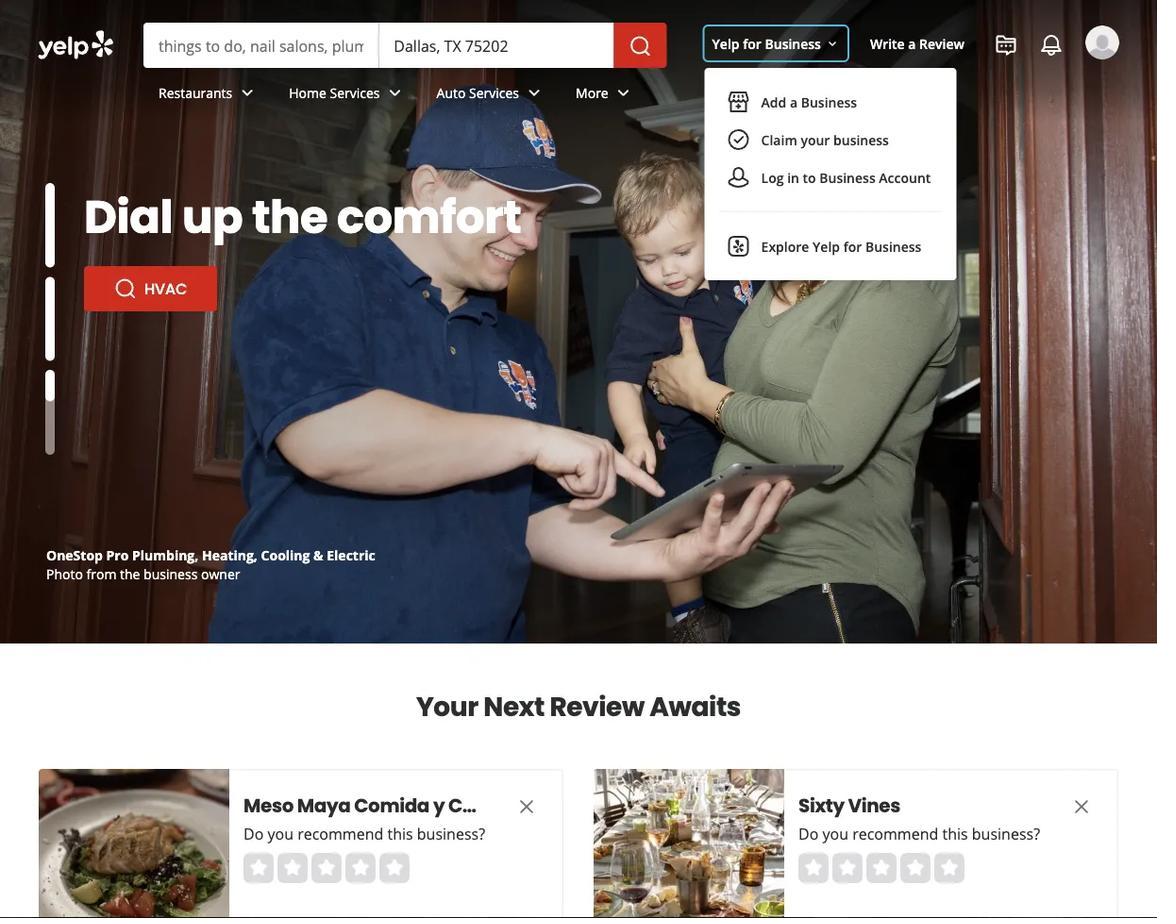 Task type: vqa. For each thing, say whether or not it's contained in the screenshot.
1st 'Do' from right
yes



Task type: locate. For each thing, give the bounding box(es) containing it.
business down plumbing,
[[144, 565, 198, 583]]

2 select slide image from the top
[[45, 277, 55, 361]]

0 horizontal spatial business
[[144, 565, 198, 583]]

do you recommend this business? down the sixty vines 'link'
[[799, 824, 1040, 845]]

do down sixty
[[799, 824, 819, 845]]

yelp up 24 add biz v2 image
[[712, 34, 740, 52]]

recommend
[[298, 824, 384, 845], [853, 824, 939, 845]]

business inside onestop pro plumbing, heating, cooling & electric photo from the business owner
[[144, 565, 198, 583]]

24 chevron down v2 image down find text field
[[236, 82, 259, 104]]

1 vertical spatial select slide image
[[45, 277, 55, 361]]

2 24 chevron down v2 image from the left
[[612, 82, 635, 104]]

24 chevron down v2 image left auto
[[384, 82, 406, 104]]

24 search v2 image
[[114, 278, 137, 300]]

dial
[[84, 185, 173, 249]]

24 chevron down v2 image inside more link
[[612, 82, 635, 104]]

restaurants link
[[144, 68, 274, 123]]

(no rating) image down maya
[[244, 853, 410, 884]]

0 horizontal spatial 24 chevron down v2 image
[[236, 82, 259, 104]]

add a business
[[762, 93, 857, 111]]

a inside button
[[790, 93, 798, 111]]

for
[[743, 34, 762, 52], [844, 237, 862, 255]]

1 rating element from the left
[[244, 853, 410, 884]]

1 this from the left
[[388, 824, 413, 845]]

business inside button
[[866, 237, 922, 255]]

0 horizontal spatial recommend
[[298, 824, 384, 845]]

2 business? from the left
[[972, 824, 1040, 845]]

0 horizontal spatial this
[[388, 824, 413, 845]]

0 horizontal spatial business?
[[417, 824, 485, 845]]

2 do from the left
[[799, 824, 819, 845]]

0 vertical spatial select slide image
[[45, 183, 55, 268]]

None search field
[[144, 23, 671, 68]]

None search field
[[0, 0, 1157, 280]]

for inside button
[[743, 34, 762, 52]]

you down sixty vines
[[823, 824, 849, 845]]

1 business? from the left
[[417, 824, 485, 845]]

add
[[762, 93, 787, 111]]

recommend down maya
[[298, 824, 384, 845]]

1 horizontal spatial do
[[799, 824, 819, 845]]

write
[[870, 34, 905, 52]]

rating element down maya
[[244, 853, 410, 884]]

the inside onestop pro plumbing, heating, cooling & electric photo from the business owner
[[120, 565, 140, 583]]

0 horizontal spatial rating element
[[244, 853, 410, 884]]

business up claim your business button
[[801, 93, 857, 111]]

services for auto services
[[469, 84, 519, 102]]

cooling
[[261, 546, 310, 564]]

services right auto
[[469, 84, 519, 102]]

hvac link
[[84, 266, 217, 312]]

business? down y
[[417, 824, 485, 845]]

2 24 chevron down v2 image from the left
[[523, 82, 546, 104]]

select slide image left 24 search v2 icon in the left of the page
[[45, 277, 55, 361]]

24 chevron down v2 image right more
[[612, 82, 635, 104]]

1 (no rating) image from the left
[[244, 853, 410, 884]]

services
[[330, 84, 380, 102], [469, 84, 519, 102]]

user actions element
[[697, 24, 1146, 280]]

0 horizontal spatial 24 chevron down v2 image
[[384, 82, 406, 104]]

0 horizontal spatial dismiss card image
[[515, 796, 538, 819]]

sixty vines
[[799, 793, 901, 819]]

a right add at right top
[[790, 93, 798, 111]]

0 vertical spatial the
[[252, 185, 328, 249]]

1 24 chevron down v2 image from the left
[[384, 82, 406, 104]]

1 24 chevron down v2 image from the left
[[236, 82, 259, 104]]

24 chevron down v2 image inside "auto services" link
[[523, 82, 546, 104]]

home services link
[[274, 68, 422, 123]]

vines
[[848, 793, 901, 819]]

1 horizontal spatial business
[[834, 131, 889, 149]]

auto services link
[[422, 68, 561, 123]]

photo of meso maya comida y copas image
[[39, 769, 229, 919]]

1 horizontal spatial rating element
[[799, 853, 965, 884]]

do
[[244, 824, 264, 845], [799, 824, 819, 845]]

1 horizontal spatial do you recommend this business?
[[799, 824, 1040, 845]]

0 vertical spatial business
[[834, 131, 889, 149]]

2 (no rating) image from the left
[[799, 853, 965, 884]]

2 dismiss card image from the left
[[1071, 796, 1093, 819]]

yelp
[[712, 34, 740, 52], [813, 237, 840, 255]]

to
[[803, 169, 816, 186]]

home
[[289, 84, 327, 102]]

2 none field from the left
[[394, 35, 599, 56]]

business down account
[[866, 237, 922, 255]]

1 horizontal spatial 24 chevron down v2 image
[[523, 82, 546, 104]]

business?
[[417, 824, 485, 845], [972, 824, 1040, 845]]

24 chevron down v2 image
[[236, 82, 259, 104], [523, 82, 546, 104]]

do for sixty vines
[[799, 824, 819, 845]]

None radio
[[244, 853, 274, 884], [278, 853, 308, 884], [312, 853, 342, 884], [799, 853, 829, 884], [833, 853, 863, 884], [901, 853, 931, 884], [244, 853, 274, 884], [278, 853, 308, 884], [312, 853, 342, 884], [799, 853, 829, 884], [833, 853, 863, 884], [901, 853, 931, 884]]

do you recommend this business? for maya
[[244, 824, 485, 845]]

owner
[[201, 565, 240, 583]]

(no rating) image
[[244, 853, 410, 884], [799, 853, 965, 884]]

1 dismiss card image from the left
[[515, 796, 538, 819]]

1 services from the left
[[330, 84, 380, 102]]

2 recommend from the left
[[853, 824, 939, 845]]

0 horizontal spatial review
[[550, 688, 645, 726]]

0 horizontal spatial services
[[330, 84, 380, 102]]

24 chevron down v2 image right auto services
[[523, 82, 546, 104]]

more link
[[561, 68, 650, 123]]

1 vertical spatial for
[[844, 237, 862, 255]]

services for home services
[[330, 84, 380, 102]]

onestop pro plumbing, heating, cooling & electric link
[[46, 546, 376, 564]]

you
[[268, 824, 294, 845], [823, 824, 849, 845]]

1 vertical spatial review
[[550, 688, 645, 726]]

2 this from the left
[[943, 824, 968, 845]]

0 horizontal spatial do
[[244, 824, 264, 845]]

your
[[801, 131, 830, 149]]

review for next
[[550, 688, 645, 726]]

the down pro
[[120, 565, 140, 583]]

16 chevron down v2 image
[[825, 37, 840, 52]]

this down the sixty vines 'link'
[[943, 824, 968, 845]]

business? for meso maya comida y copas
[[417, 824, 485, 845]]

0 horizontal spatial for
[[743, 34, 762, 52]]

24 add biz v2 image
[[728, 91, 750, 113]]

claim
[[762, 131, 798, 149]]

1 vertical spatial yelp
[[813, 237, 840, 255]]

onestop
[[46, 546, 103, 564]]

restaurants
[[159, 84, 232, 102]]

0 horizontal spatial you
[[268, 824, 294, 845]]

claim your business button
[[720, 121, 942, 159]]

none field up home
[[159, 35, 364, 56]]

24 chevron down v2 image for more
[[612, 82, 635, 104]]

a right write
[[909, 34, 916, 52]]

do you recommend this business?
[[244, 824, 485, 845], [799, 824, 1040, 845]]

awaits
[[650, 688, 741, 726]]

2 rating element from the left
[[799, 853, 965, 884]]

1 horizontal spatial yelp
[[813, 237, 840, 255]]

business
[[834, 131, 889, 149], [144, 565, 198, 583]]

1 horizontal spatial business?
[[972, 824, 1040, 845]]

this down comida
[[388, 824, 413, 845]]

None field
[[159, 35, 364, 56], [394, 35, 599, 56]]

1 horizontal spatial 24 chevron down v2 image
[[612, 82, 635, 104]]

business
[[765, 34, 821, 52], [801, 93, 857, 111], [820, 169, 876, 186], [866, 237, 922, 255]]

rating element
[[244, 853, 410, 884], [799, 853, 965, 884]]

1 select slide image from the top
[[45, 183, 55, 268]]

0 horizontal spatial (no rating) image
[[244, 853, 410, 884]]

sixty vines link
[[799, 793, 1035, 819]]

2 you from the left
[[823, 824, 849, 845]]

1 vertical spatial business
[[144, 565, 198, 583]]

rating element down vines
[[799, 853, 965, 884]]

a for write
[[909, 34, 916, 52]]

review right the next
[[550, 688, 645, 726]]

do you recommend this business? for vines
[[799, 824, 1040, 845]]

add a business button
[[720, 83, 942, 121]]

review
[[920, 34, 965, 52], [550, 688, 645, 726]]

1 horizontal spatial services
[[469, 84, 519, 102]]

onestop pro plumbing, heating, cooling & electric photo from the business owner
[[46, 546, 376, 583]]

dismiss card image for meso maya comida y copas
[[515, 796, 538, 819]]

0 horizontal spatial a
[[790, 93, 798, 111]]

explore banner section banner
[[0, 0, 1157, 644]]

1 do from the left
[[244, 824, 264, 845]]

services right home
[[330, 84, 380, 102]]

this
[[388, 824, 413, 845], [943, 824, 968, 845]]

1 you from the left
[[268, 824, 294, 845]]

business? down the sixty vines 'link'
[[972, 824, 1040, 845]]

0 horizontal spatial do you recommend this business?
[[244, 824, 485, 845]]

2 services from the left
[[469, 84, 519, 102]]

1 do you recommend this business? from the left
[[244, 824, 485, 845]]

claim your business
[[762, 131, 889, 149]]

&
[[314, 546, 323, 564]]

0 vertical spatial for
[[743, 34, 762, 52]]

24 chevron down v2 image inside restaurants link
[[236, 82, 259, 104]]

yelp inside button
[[712, 34, 740, 52]]

0 vertical spatial review
[[920, 34, 965, 52]]

do down meso
[[244, 824, 264, 845]]

1 horizontal spatial you
[[823, 824, 849, 845]]

review inside user actions element
[[920, 34, 965, 52]]

explore yelp for business button
[[720, 228, 942, 265]]

you down meso
[[268, 824, 294, 845]]

business up log in to business account
[[834, 131, 889, 149]]

review for a
[[920, 34, 965, 52]]

log
[[762, 169, 784, 186]]

0 horizontal spatial yelp
[[712, 34, 740, 52]]

recommend down the sixty vines 'link'
[[853, 824, 939, 845]]

24 chevron down v2 image
[[384, 82, 406, 104], [612, 82, 635, 104]]

you for sixty
[[823, 824, 849, 845]]

copas
[[448, 793, 509, 819]]

review right write
[[920, 34, 965, 52]]

(no rating) image down vines
[[799, 853, 965, 884]]

0 vertical spatial yelp
[[712, 34, 740, 52]]

1 horizontal spatial none field
[[394, 35, 599, 56]]

the
[[252, 185, 328, 249], [120, 565, 140, 583]]

none field up "auto services" link
[[394, 35, 599, 56]]

a
[[909, 34, 916, 52], [790, 93, 798, 111]]

1 horizontal spatial recommend
[[853, 824, 939, 845]]

1 horizontal spatial review
[[920, 34, 965, 52]]

1 recommend from the left
[[298, 824, 384, 845]]

the right up
[[252, 185, 328, 249]]

1 horizontal spatial a
[[909, 34, 916, 52]]

dismiss card image
[[515, 796, 538, 819], [1071, 796, 1093, 819]]

2 do you recommend this business? from the left
[[799, 824, 1040, 845]]

select slide image
[[45, 183, 55, 268], [45, 277, 55, 361]]

0 vertical spatial a
[[909, 34, 916, 52]]

none search field containing yelp for business
[[0, 0, 1157, 280]]

yelp for business button
[[705, 26, 848, 60]]

yelp right explore
[[813, 237, 840, 255]]

business right to
[[820, 169, 876, 186]]

0 horizontal spatial the
[[120, 565, 140, 583]]

1 horizontal spatial for
[[844, 237, 862, 255]]

for right explore
[[844, 237, 862, 255]]

1 vertical spatial a
[[790, 93, 798, 111]]

1 horizontal spatial dismiss card image
[[1071, 796, 1093, 819]]

none field find
[[159, 35, 364, 56]]

log in to business account button
[[720, 159, 942, 196]]

write a review
[[870, 34, 965, 52]]

for up 24 add biz v2 image
[[743, 34, 762, 52]]

select slide image left the dial
[[45, 183, 55, 268]]

do you recommend this business? down meso maya comida y copas link
[[244, 824, 485, 845]]

Near text field
[[394, 35, 599, 56]]

none field the near
[[394, 35, 599, 56]]

1 none field from the left
[[159, 35, 364, 56]]

0 horizontal spatial none field
[[159, 35, 364, 56]]

1 horizontal spatial this
[[943, 824, 968, 845]]

1 horizontal spatial (no rating) image
[[799, 853, 965, 884]]

None radio
[[346, 853, 376, 884], [380, 853, 410, 884], [867, 853, 897, 884], [935, 853, 965, 884], [346, 853, 376, 884], [380, 853, 410, 884], [867, 853, 897, 884], [935, 853, 965, 884]]

24 chevron down v2 image inside the home services link
[[384, 82, 406, 104]]

business categories element
[[144, 68, 1120, 123]]

1 vertical spatial the
[[120, 565, 140, 583]]



Task type: describe. For each thing, give the bounding box(es) containing it.
projects image
[[995, 34, 1018, 57]]

auto
[[437, 84, 466, 102]]

from
[[86, 565, 117, 583]]

recommend for vines
[[853, 824, 939, 845]]

explore
[[762, 237, 809, 255]]

this for vines
[[943, 824, 968, 845]]

24 chevron down v2 image for auto services
[[523, 82, 546, 104]]

next
[[484, 688, 545, 726]]

more
[[576, 84, 609, 102]]

for inside button
[[844, 237, 862, 255]]

pro
[[106, 546, 129, 564]]

business left 16 chevron down v2 image
[[765, 34, 821, 52]]

business? for sixty vines
[[972, 824, 1040, 845]]

heating,
[[202, 546, 258, 564]]

you for meso
[[268, 824, 294, 845]]

search image
[[629, 35, 652, 58]]

your
[[416, 688, 478, 726]]

24 chevron down v2 image for restaurants
[[236, 82, 259, 104]]

log in to business account
[[762, 169, 931, 186]]

comfort
[[337, 185, 522, 249]]

24 chevron down v2 image for home services
[[384, 82, 406, 104]]

up
[[182, 185, 243, 249]]

meso maya comida y copas link
[[244, 793, 509, 819]]

none search field inside search box
[[144, 23, 671, 68]]

y
[[433, 793, 445, 819]]

notifications image
[[1040, 34, 1063, 57]]

business inside button
[[834, 131, 889, 149]]

photo of sixty vines image
[[594, 769, 785, 919]]

a for add
[[790, 93, 798, 111]]

john s. image
[[1086, 25, 1120, 59]]

meso maya comida y copas
[[244, 793, 509, 819]]

yelp for business
[[712, 34, 821, 52]]

your next review awaits
[[416, 688, 741, 726]]

1 horizontal spatial the
[[252, 185, 328, 249]]

hvac
[[144, 278, 187, 299]]

(no rating) image for maya
[[244, 853, 410, 884]]

meso
[[244, 793, 294, 819]]

dismiss card image for sixty vines
[[1071, 796, 1093, 819]]

24 claim v2 image
[[728, 128, 750, 151]]

in
[[788, 169, 800, 186]]

maya
[[297, 793, 351, 819]]

plumbing,
[[132, 546, 199, 564]]

explore yelp for business
[[762, 237, 922, 255]]

this for maya
[[388, 824, 413, 845]]

(no rating) image for vines
[[799, 853, 965, 884]]

rating element for vines
[[799, 853, 965, 884]]

auto services
[[437, 84, 519, 102]]

24 friends v2 image
[[728, 166, 750, 189]]

recommend for maya
[[298, 824, 384, 845]]

yelp inside button
[[813, 237, 840, 255]]

dial up the comfort
[[84, 185, 522, 249]]

home services
[[289, 84, 380, 102]]

photo
[[46, 565, 83, 583]]

electric
[[327, 546, 376, 564]]

write a review link
[[863, 26, 972, 60]]

rating element for maya
[[244, 853, 410, 884]]

account
[[879, 169, 931, 186]]

sixty
[[799, 793, 845, 819]]

do for meso maya comida y copas
[[244, 824, 264, 845]]

Find text field
[[159, 35, 364, 56]]

comida
[[354, 793, 430, 819]]

24 yelp for biz v2 image
[[728, 235, 750, 258]]



